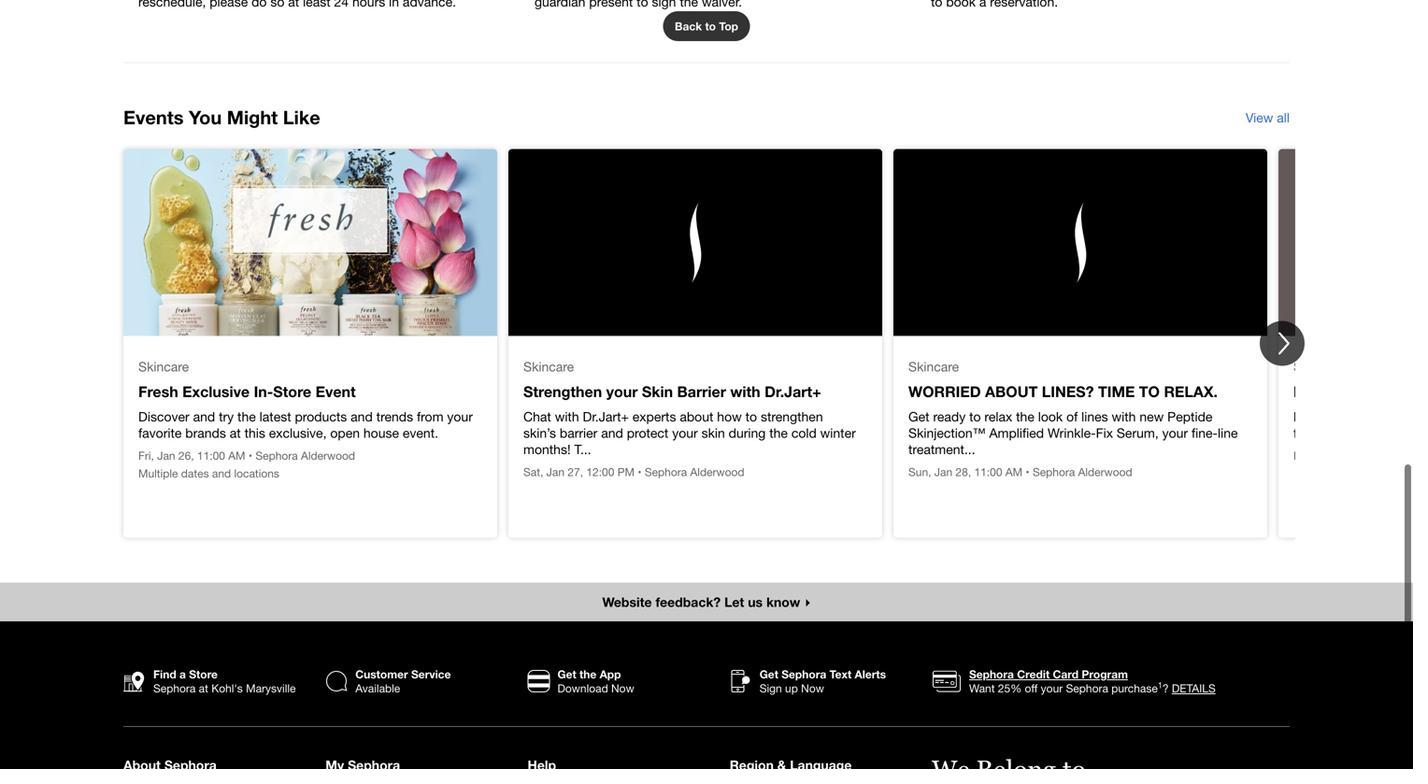 Task type: describe. For each thing, give the bounding box(es) containing it.
alerts
[[855, 668, 887, 681]]

wrinkle-
[[1048, 425, 1097, 441]]

alderwood for event
[[301, 449, 355, 462]]

sephora inside skincare strengthen your skin barrier with dr.jart+ chat with dr.jart+ experts about how to strengthen skin's barrier and protect your skin during the cold winter months! t... sat, jan 27, 12:00 pm • sephora alderwood
[[645, 466, 687, 479]]

get for get sephora text alerts sign up now
[[760, 668, 779, 681]]

treatment...
[[909, 442, 976, 457]]

from
[[417, 409, 444, 425]]

credit
[[1018, 668, 1050, 681]]

get for get the app download now
[[558, 668, 577, 681]]

back to top
[[675, 20, 739, 33]]

protect
[[627, 425, 669, 441]]

in-
[[254, 383, 273, 401]]

t...
[[575, 442, 592, 457]]

website feedback? let us know ▸
[[603, 595, 811, 610]]

products
[[295, 409, 347, 425]]

exclus
[[1372, 383, 1414, 401]]

service
[[411, 668, 451, 681]]

and right dates
[[212, 467, 231, 480]]

se
[[1406, 449, 1414, 462]]

skincare worried about lines? time to relax. get ready to relax the look of lines with new peptide skinjection™ amplified wrinkle-fix serum, your fine-line treatment... sun, jan 28, 11:00 am • sephora alderwood
[[909, 359, 1242, 479]]

view all link
[[1246, 108, 1291, 128]]

website feedback? let us know ▸ button
[[591, 583, 823, 622]]

skincare for strengthen
[[524, 359, 574, 375]]

strengthen
[[761, 409, 823, 425]]

purchase
[[1112, 682, 1158, 695]]

and up open
[[351, 409, 373, 425]]

now inside get sephora text alerts sign up now
[[802, 682, 825, 695]]

sun,
[[909, 466, 932, 479]]

now inside get the app download now
[[612, 682, 635, 695]]

and inside skincare strengthen your skin barrier with dr.jart+ chat with dr.jart+ experts about how to strengthen skin's barrier and protect your skin during the cold winter months! t... sat, jan 27, 12:00 pm • sephora alderwood
[[602, 425, 624, 441]]

how
[[718, 409, 742, 425]]

2,
[[1335, 449, 1345, 462]]

new
[[1140, 409, 1165, 425]]

alderwood inside skincare worried about lines? time to relax. get ready to relax the look of lines with new peptide skinjection™ amplified wrinkle-fix serum, your fine-line treatment... sun, jan 28, 11:00 am • sephora alderwood
[[1079, 466, 1133, 479]]

discover inside skincare beautybio exclus discover and try the  fri, feb 2, 11:00 am • se
[[1294, 409, 1345, 425]]

skinjection™
[[909, 425, 986, 441]]

your down about
[[673, 425, 698, 441]]

time
[[1099, 383, 1136, 401]]

a
[[180, 668, 186, 681]]

look
[[1039, 409, 1063, 425]]

discover inside skincare fresh exclusive in-store event discover and try the latest products and trends from your favorite brands at this exclusive, open house event. fri, jan 26, 11:00 am • sephora alderwood multiple dates and locations
[[138, 409, 190, 425]]

let
[[725, 595, 745, 610]]

skin's barrier
[[524, 425, 598, 441]]

27,
[[568, 466, 584, 479]]

the cold winter
[[770, 425, 856, 441]]

to inside skincare strengthen your skin barrier with dr.jart+ chat with dr.jart+ experts about how to strengthen skin's barrier and protect your skin during the cold winter months! t... sat, jan 27, 12:00 pm • sephora alderwood
[[746, 409, 758, 425]]

like
[[283, 106, 321, 129]]

am inside skincare fresh exclusive in-store event discover and try the latest products and trends from your favorite brands at this exclusive, open house event. fri, jan 26, 11:00 am • sephora alderwood multiple dates and locations
[[228, 449, 245, 462]]

back to top button
[[663, 11, 750, 41]]

store inside find a store sephora at kohl's marysville
[[189, 668, 218, 681]]

of
[[1067, 409, 1078, 425]]

12:00
[[587, 466, 615, 479]]

• inside skincare beautybio exclus discover and try the  fri, feb 2, 11:00 am • se
[[1399, 449, 1403, 462]]

sephora inside skincare fresh exclusive in-store event discover and try the latest products and trends from your favorite brands at this exclusive, open house event. fri, jan 26, 11:00 am • sephora alderwood multiple dates and locations
[[256, 449, 298, 462]]

text
[[830, 668, 852, 681]]

• inside skincare worried about lines? time to relax. get ready to relax the look of lines with new peptide skinjection™ amplified wrinkle-fix serum, your fine-line treatment... sun, jan 28, 11:00 am • sephora alderwood
[[1026, 466, 1030, 479]]

serum,
[[1117, 425, 1159, 441]]

about
[[986, 383, 1038, 401]]

1
[[1158, 681, 1163, 691]]

get sephora text alerts sign up now
[[760, 668, 887, 695]]

skincare beautybio exclus discover and try the  fri, feb 2, 11:00 am • se
[[1294, 359, 1414, 462]]

skin
[[642, 383, 673, 401]]

relax.
[[1165, 383, 1218, 401]]

you
[[189, 106, 222, 129]]

line
[[1218, 425, 1239, 441]]

strengthen
[[524, 383, 602, 401]]

barrier
[[678, 383, 727, 401]]

sephora inside get sephora text alerts sign up now
[[782, 668, 827, 681]]

website
[[603, 595, 652, 610]]

know
[[767, 595, 801, 610]]

up
[[786, 682, 798, 695]]

event
[[316, 383, 356, 401]]

feb
[[1313, 449, 1332, 462]]

with inside skincare worried about lines? time to relax. get ready to relax the look of lines with new peptide skinjection™ amplified wrinkle-fix serum, your fine-line treatment... sun, jan 28, 11:00 am • sephora alderwood
[[1112, 409, 1137, 425]]

and up brands
[[193, 409, 215, 425]]

amplified
[[990, 425, 1045, 441]]

details
[[1173, 682, 1216, 695]]

fix
[[1097, 425, 1114, 441]]

find
[[153, 668, 176, 681]]

favorite
[[138, 425, 182, 441]]

0 vertical spatial dr.jart+
[[765, 383, 822, 401]]

want
[[970, 682, 995, 695]]

26,
[[179, 449, 194, 462]]

lines?
[[1042, 383, 1095, 401]]

fri, inside skincare fresh exclusive in-store event discover and try the latest products and trends from your favorite brands at this exclusive, open house event. fri, jan 26, 11:00 am • sephora alderwood multiple dates and locations
[[138, 449, 154, 462]]

fri, inside skincare beautybio exclus discover and try the  fri, feb 2, 11:00 am • se
[[1294, 449, 1310, 462]]

view all
[[1246, 110, 1291, 125]]

1 vertical spatial dr.jart+
[[583, 409, 629, 425]]

your inside skincare worried about lines? time to relax. get ready to relax the look of lines with new peptide skinjection™ amplified wrinkle-fix serum, your fine-line treatment... sun, jan 28, 11:00 am • sephora alderwood
[[1163, 425, 1189, 441]]

program
[[1082, 668, 1129, 681]]

open
[[330, 425, 360, 441]]

skincare for beautybio
[[1294, 359, 1345, 375]]

download
[[558, 682, 608, 695]]

your inside sephora credit card program want 25 % off your sephora purchase 1 ? details
[[1041, 682, 1063, 695]]

customer service available
[[356, 668, 451, 695]]

during
[[729, 425, 766, 441]]

your left skin
[[607, 383, 638, 401]]

skincare fresh exclusive in-store event discover and try the latest products and trends from your favorite brands at this exclusive, open house event. fri, jan 26, 11:00 am • sephora alderwood multiple dates and locations
[[138, 359, 477, 480]]

to inside button
[[706, 20, 716, 33]]

• inside skincare fresh exclusive in-store event discover and try the latest products and trends from your favorite brands at this exclusive, open house event. fri, jan 26, 11:00 am • sephora alderwood multiple dates and locations
[[249, 449, 253, 462]]

11:00 inside skincare fresh exclusive in-store event discover and try the latest products and trends from your favorite brands at this exclusive, open house event. fri, jan 26, 11:00 am • sephora alderwood multiple dates and locations
[[197, 449, 225, 462]]



Task type: locate. For each thing, give the bounding box(es) containing it.
to
[[706, 20, 716, 33], [746, 409, 758, 425], [970, 409, 981, 425]]

4 skincare from the left
[[1294, 359, 1345, 375]]

11:00 right 2, at bottom
[[1348, 449, 1376, 462]]

0 horizontal spatial now
[[612, 682, 635, 695]]

sephora
[[256, 449, 298, 462], [645, 466, 687, 479], [1033, 466, 1076, 479], [782, 668, 827, 681], [970, 668, 1015, 681], [153, 682, 196, 695], [1067, 682, 1109, 695]]

alderwood down 'fix'
[[1079, 466, 1133, 479]]

1 vertical spatial store
[[189, 668, 218, 681]]

beautybio
[[1294, 383, 1367, 401]]

skincare inside skincare beautybio exclus discover and try the  fri, feb 2, 11:00 am • se
[[1294, 359, 1345, 375]]

top
[[719, 20, 739, 33]]

2 horizontal spatial with
[[1112, 409, 1137, 425]]

available
[[356, 682, 400, 695]]

▸
[[804, 595, 811, 610]]

0 horizontal spatial discover
[[138, 409, 190, 425]]

the inside skincare worried about lines? time to relax. get ready to relax the look of lines with new peptide skinjection™ amplified wrinkle-fix serum, your fine-line treatment... sun, jan 28, 11:00 am • sephora alderwood
[[1017, 409, 1035, 425]]

%
[[1011, 682, 1022, 695]]

lines
[[1082, 409, 1109, 425]]

1 horizontal spatial store
[[273, 383, 312, 401]]

the up download at the bottom left of page
[[580, 668, 597, 681]]

trends
[[377, 409, 413, 425]]

get inside get the app download now
[[558, 668, 577, 681]]

now down app
[[612, 682, 635, 695]]

1 horizontal spatial am
[[1006, 466, 1023, 479]]

discover
[[138, 409, 190, 425], [1294, 409, 1345, 425]]

jan inside skincare worried about lines? time to relax. get ready to relax the look of lines with new peptide skinjection™ amplified wrinkle-fix serum, your fine-line treatment... sun, jan 28, 11:00 am • sephora alderwood
[[935, 466, 953, 479]]

discover up 'favorite' at the left bottom
[[138, 409, 190, 425]]

now right up
[[802, 682, 825, 695]]

0 horizontal spatial to
[[706, 20, 716, 33]]

and
[[193, 409, 215, 425], [351, 409, 373, 425], [1349, 409, 1371, 425], [602, 425, 624, 441], [212, 467, 231, 480]]

2 horizontal spatial alderwood
[[1079, 466, 1133, 479]]

jan up multiple
[[157, 449, 175, 462]]

chat
[[524, 409, 552, 425]]

2 horizontal spatial get
[[909, 409, 930, 425]]

1 discover from the left
[[138, 409, 190, 425]]

1 horizontal spatial dr.jart+
[[765, 383, 822, 401]]

• down the amplified
[[1026, 466, 1030, 479]]

find a store sephora at kohl's marysville
[[153, 668, 296, 695]]

get inside get sephora text alerts sign up now
[[760, 668, 779, 681]]

might
[[227, 106, 278, 129]]

your down "card"
[[1041, 682, 1063, 695]]

back
[[675, 20, 702, 33]]

1 fri, from the left
[[138, 449, 154, 462]]

to left relax
[[970, 409, 981, 425]]

skincare for worried
[[909, 359, 960, 375]]

0 vertical spatial store
[[273, 383, 312, 401]]

the inside get the app download now
[[580, 668, 597, 681]]

alderwood
[[301, 449, 355, 462], [691, 466, 745, 479], [1079, 466, 1133, 479]]

peptide
[[1168, 409, 1213, 425]]

2 horizontal spatial to
[[970, 409, 981, 425]]

sign
[[760, 682, 782, 695]]

0 horizontal spatial alderwood
[[301, 449, 355, 462]]

the inside skincare beautybio exclus discover and try the  fri, feb 2, 11:00 am • se
[[1393, 409, 1412, 425]]

2 skincare from the left
[[524, 359, 574, 375]]

with up how
[[731, 383, 761, 401]]

and inside skincare beautybio exclus discover and try the  fri, feb 2, 11:00 am • se
[[1349, 409, 1371, 425]]

app
[[600, 668, 621, 681]]

sat,
[[524, 466, 544, 479]]

0 horizontal spatial with
[[555, 409, 579, 425]]

28,
[[956, 466, 972, 479]]

1 horizontal spatial alderwood
[[691, 466, 745, 479]]

• right pm at the bottom
[[638, 466, 642, 479]]

sephora up want
[[970, 668, 1015, 681]]

0 horizontal spatial 11:00
[[197, 449, 225, 462]]

am up locations
[[228, 449, 245, 462]]

2 try from the left
[[1375, 409, 1390, 425]]

sephora down wrinkle-
[[1033, 466, 1076, 479]]

jan for strengthen
[[547, 466, 565, 479]]

0 horizontal spatial jan
[[157, 449, 175, 462]]

store up latest
[[273, 383, 312, 401]]

sephora up up
[[782, 668, 827, 681]]

the inside skincare fresh exclusive in-store event discover and try the latest products and trends from your favorite brands at this exclusive, open house event. fri, jan 26, 11:00 am • sephora alderwood multiple dates and locations
[[238, 409, 256, 425]]

?
[[1163, 682, 1169, 695]]

1 vertical spatial at
[[199, 682, 208, 695]]

alderwood down open
[[301, 449, 355, 462]]

0 horizontal spatial at
[[199, 682, 208, 695]]

jan for fresh
[[157, 449, 175, 462]]

skincare up beautybio
[[1294, 359, 1345, 375]]

to left "top"
[[706, 20, 716, 33]]

0 vertical spatial at
[[230, 425, 241, 441]]

the up the amplified
[[1017, 409, 1035, 425]]

latest
[[260, 409, 291, 425]]

dr.jart+ up "strengthen"
[[765, 383, 822, 401]]

jan left 28,
[[935, 466, 953, 479]]

pm
[[618, 466, 635, 479]]

1 horizontal spatial to
[[746, 409, 758, 425]]

try inside skincare fresh exclusive in-store event discover and try the latest products and trends from your favorite brands at this exclusive, open house event. fri, jan 26, 11:00 am • sephora alderwood multiple dates and locations
[[219, 409, 234, 425]]

store inside skincare fresh exclusive in-store event discover and try the latest products and trends from your favorite brands at this exclusive, open house event. fri, jan 26, 11:00 am • sephora alderwood multiple dates and locations
[[273, 383, 312, 401]]

fresh
[[138, 383, 178, 401]]

us
[[748, 595, 763, 610]]

am inside skincare worried about lines? time to relax. get ready to relax the look of lines with new peptide skinjection™ amplified wrinkle-fix serum, your fine-line treatment... sun, jan 28, 11:00 am • sephora alderwood
[[1006, 466, 1023, 479]]

2 fri, from the left
[[1294, 449, 1310, 462]]

fine-
[[1192, 425, 1218, 441]]

1 horizontal spatial fri,
[[1294, 449, 1310, 462]]

1 now from the left
[[612, 682, 635, 695]]

skincare
[[138, 359, 189, 375], [524, 359, 574, 375], [909, 359, 960, 375], [1294, 359, 1345, 375]]

with up skin's barrier
[[555, 409, 579, 425]]

11:00 inside skincare worried about lines? time to relax. get ready to relax the look of lines with new peptide skinjection™ amplified wrinkle-fix serum, your fine-line treatment... sun, jan 28, 11:00 am • sephora alderwood
[[975, 466, 1003, 479]]

2 horizontal spatial jan
[[935, 466, 953, 479]]

the down exclus
[[1393, 409, 1412, 425]]

3 skincare from the left
[[909, 359, 960, 375]]

0 horizontal spatial fri,
[[138, 449, 154, 462]]

about
[[680, 409, 714, 425]]

skincare inside skincare fresh exclusive in-store event discover and try the latest products and trends from your favorite brands at this exclusive, open house event. fri, jan 26, 11:00 am • sephora alderwood multiple dates and locations
[[138, 359, 189, 375]]

events you might like
[[123, 106, 321, 129]]

get up download at the bottom left of page
[[558, 668, 577, 681]]

and left protect
[[602, 425, 624, 441]]

1 skincare from the left
[[138, 359, 189, 375]]

now
[[612, 682, 635, 695], [802, 682, 825, 695]]

at left kohl's
[[199, 682, 208, 695]]

marysville
[[246, 682, 296, 695]]

this
[[245, 425, 265, 441]]

am down the amplified
[[1006, 466, 1023, 479]]

am left se
[[1379, 449, 1396, 462]]

jan
[[157, 449, 175, 462], [547, 466, 565, 479], [935, 466, 953, 479]]

brands
[[185, 425, 226, 441]]

events
[[123, 106, 184, 129]]

to
[[1140, 383, 1161, 401]]

experts
[[633, 409, 677, 425]]

the up this
[[238, 409, 256, 425]]

fri, up multiple
[[138, 449, 154, 462]]

at
[[230, 425, 241, 441], [199, 682, 208, 695]]

1 horizontal spatial jan
[[547, 466, 565, 479]]

alderwood inside skincare strengthen your skin barrier with dr.jart+ chat with dr.jart+ experts about how to strengthen skin's barrier and protect your skin during the cold winter months! t... sat, jan 27, 12:00 pm • sephora alderwood
[[691, 466, 745, 479]]

try
[[219, 409, 234, 425], [1375, 409, 1390, 425]]

get up "sign"
[[760, 668, 779, 681]]

fri,
[[138, 449, 154, 462], [1294, 449, 1310, 462]]

with up "serum,"
[[1112, 409, 1137, 425]]

fri, left 'feb'
[[1294, 449, 1310, 462]]

skincare inside skincare worried about lines? time to relax. get ready to relax the look of lines with new peptide skinjection™ amplified wrinkle-fix serum, your fine-line treatment... sun, jan 28, 11:00 am • sephora alderwood
[[909, 359, 960, 375]]

2 discover from the left
[[1294, 409, 1345, 425]]

dr.jart+
[[765, 383, 822, 401], [583, 409, 629, 425]]

skincare strengthen your skin barrier with dr.jart+ chat with dr.jart+ experts about how to strengthen skin's barrier and protect your skin during the cold winter months! t... sat, jan 27, 12:00 pm • sephora alderwood
[[524, 359, 860, 479]]

skincare up 'strengthen'
[[524, 359, 574, 375]]

• up locations
[[249, 449, 253, 462]]

jan inside skincare strengthen your skin barrier with dr.jart+ chat with dr.jart+ experts about how to strengthen skin's barrier and protect your skin during the cold winter months! t... sat, jan 27, 12:00 pm • sephora alderwood
[[547, 466, 565, 479]]

try down exclus
[[1375, 409, 1390, 425]]

1 horizontal spatial discover
[[1294, 409, 1345, 425]]

get left the ready in the right of the page
[[909, 409, 930, 425]]

try up brands
[[219, 409, 234, 425]]

worried
[[909, 383, 982, 401]]

house
[[364, 425, 399, 441]]

1 try from the left
[[219, 409, 234, 425]]

0 horizontal spatial get
[[558, 668, 577, 681]]

sephora up locations
[[256, 449, 298, 462]]

• inside skincare strengthen your skin barrier with dr.jart+ chat with dr.jart+ experts about how to strengthen skin's barrier and protect your skin during the cold winter months! t... sat, jan 27, 12:00 pm • sephora alderwood
[[638, 466, 642, 479]]

skincare up worried
[[909, 359, 960, 375]]

at inside skincare fresh exclusive in-store event discover and try the latest products and trends from your favorite brands at this exclusive, open house event. fri, jan 26, 11:00 am • sephora alderwood multiple dates and locations
[[230, 425, 241, 441]]

to inside skincare worried about lines? time to relax. get ready to relax the look of lines with new peptide skinjection™ amplified wrinkle-fix serum, your fine-line treatment... sun, jan 28, 11:00 am • sephora alderwood
[[970, 409, 981, 425]]

customer
[[356, 668, 408, 681]]

and down beautybio
[[1349, 409, 1371, 425]]

your inside skincare fresh exclusive in-store event discover and try the latest products and trends from your favorite brands at this exclusive, open house event. fri, jan 26, 11:00 am • sephora alderwood multiple dates and locations
[[447, 409, 473, 425]]

get
[[909, 409, 930, 425], [558, 668, 577, 681], [760, 668, 779, 681]]

1 horizontal spatial 11:00
[[975, 466, 1003, 479]]

feedback?
[[656, 595, 721, 610]]

11:00 down brands
[[197, 449, 225, 462]]

alderwood inside skincare fresh exclusive in-store event discover and try the latest products and trends from your favorite brands at this exclusive, open house event. fri, jan 26, 11:00 am • sephora alderwood multiple dates and locations
[[301, 449, 355, 462]]

skincare up fresh on the left of page
[[138, 359, 189, 375]]

ready
[[934, 409, 966, 425]]

2 now from the left
[[802, 682, 825, 695]]

0 horizontal spatial am
[[228, 449, 245, 462]]

jan inside skincare fresh exclusive in-store event discover and try the latest products and trends from your favorite brands at this exclusive, open house event. fri, jan 26, 11:00 am • sephora alderwood multiple dates and locations
[[157, 449, 175, 462]]

kohl's
[[212, 682, 243, 695]]

store
[[273, 383, 312, 401], [189, 668, 218, 681]]

•
[[249, 449, 253, 462], [1399, 449, 1403, 462], [638, 466, 642, 479], [1026, 466, 1030, 479]]

locations
[[234, 467, 280, 480]]

view
[[1246, 110, 1274, 125]]

your down peptide
[[1163, 425, 1189, 441]]

to up during
[[746, 409, 758, 425]]

sephora inside find a store sephora at kohl's marysville
[[153, 682, 196, 695]]

dates
[[181, 467, 209, 480]]

get inside skincare worried about lines? time to relax. get ready to relax the look of lines with new peptide skinjection™ amplified wrinkle-fix serum, your fine-line treatment... sun, jan 28, 11:00 am • sephora alderwood
[[909, 409, 930, 425]]

all
[[1278, 110, 1291, 125]]

sephora right pm at the bottom
[[645, 466, 687, 479]]

sephora down program
[[1067, 682, 1109, 695]]

11:00 inside skincare beautybio exclus discover and try the  fri, feb 2, 11:00 am • se
[[1348, 449, 1376, 462]]

25
[[999, 682, 1011, 695]]

discover down beautybio
[[1294, 409, 1345, 425]]

get the app download now
[[558, 668, 635, 695]]

store right a
[[189, 668, 218, 681]]

11:00 right 28,
[[975, 466, 1003, 479]]

sephora inside skincare worried about lines? time to relax. get ready to relax the look of lines with new peptide skinjection™ amplified wrinkle-fix serum, your fine-line treatment... sun, jan 28, 11:00 am • sephora alderwood
[[1033, 466, 1076, 479]]

1 horizontal spatial now
[[802, 682, 825, 695]]

1 horizontal spatial with
[[731, 383, 761, 401]]

try inside skincare beautybio exclus discover and try the  fri, feb 2, 11:00 am • se
[[1375, 409, 1390, 425]]

skincare inside skincare strengthen your skin barrier with dr.jart+ chat with dr.jart+ experts about how to strengthen skin's barrier and protect your skin during the cold winter months! t... sat, jan 27, 12:00 pm • sephora alderwood
[[524, 359, 574, 375]]

at left this
[[230, 425, 241, 441]]

1 horizontal spatial try
[[1375, 409, 1390, 425]]

sephora down a
[[153, 682, 196, 695]]

11:00
[[197, 449, 225, 462], [1348, 449, 1376, 462], [975, 466, 1003, 479]]

jan left 27,
[[547, 466, 565, 479]]

your right from
[[447, 409, 473, 425]]

exclusive,
[[269, 425, 327, 441]]

2 horizontal spatial am
[[1379, 449, 1396, 462]]

• left se
[[1399, 449, 1403, 462]]

skincare for fresh
[[138, 359, 189, 375]]

alderwood for with
[[691, 466, 745, 479]]

dr.jart+ up t... at left
[[583, 409, 629, 425]]

0 horizontal spatial try
[[219, 409, 234, 425]]

0 horizontal spatial store
[[189, 668, 218, 681]]

2 horizontal spatial 11:00
[[1348, 449, 1376, 462]]

sephora credit card program want 25 % off your sephora purchase 1 ? details
[[970, 668, 1216, 695]]

off
[[1025, 682, 1038, 695]]

the
[[238, 409, 256, 425], [1017, 409, 1035, 425], [1393, 409, 1412, 425], [580, 668, 597, 681]]

at inside find a store sephora at kohl's marysville
[[199, 682, 208, 695]]

alderwood down skin
[[691, 466, 745, 479]]

am inside skincare beautybio exclus discover and try the  fri, feb 2, 11:00 am • se
[[1379, 449, 1396, 462]]

1 horizontal spatial get
[[760, 668, 779, 681]]

1 horizontal spatial at
[[230, 425, 241, 441]]

0 horizontal spatial dr.jart+
[[583, 409, 629, 425]]



Task type: vqa. For each thing, say whether or not it's contained in the screenshot.
middle alderwood
yes



